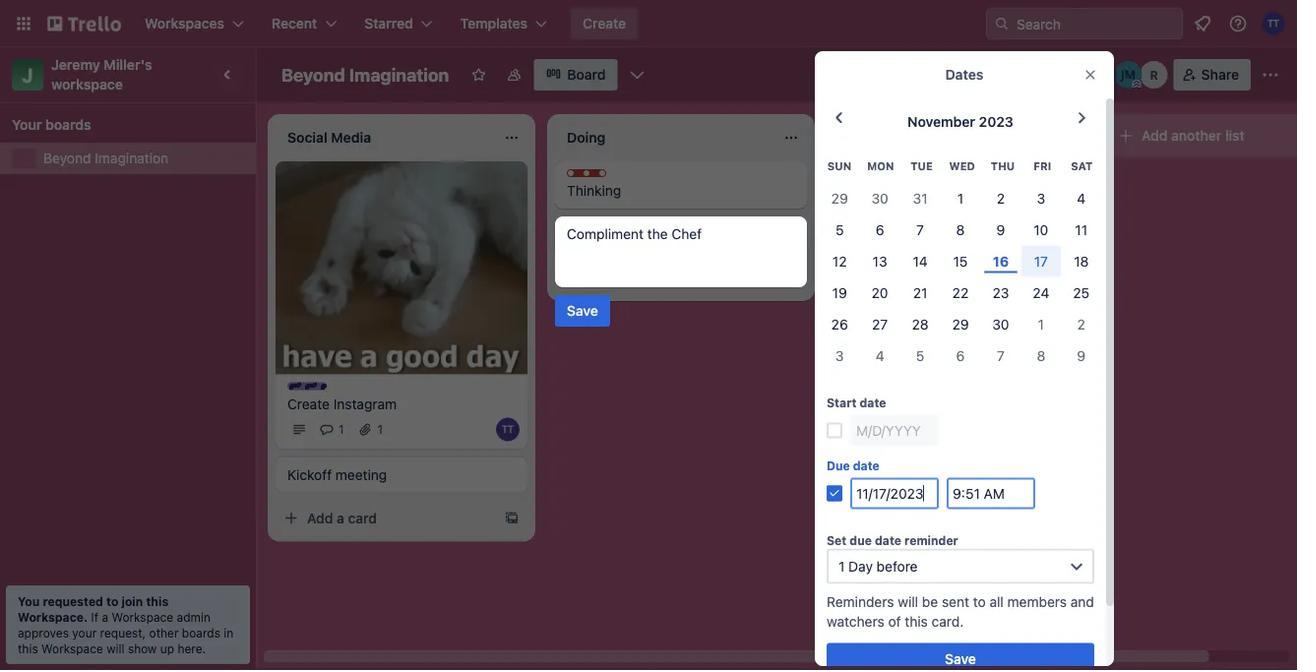 Task type: locate. For each thing, give the bounding box(es) containing it.
3 button up the 10
[[1021, 182, 1062, 214]]

0 horizontal spatial 4
[[876, 347, 885, 364]]

create up board
[[583, 15, 626, 32]]

1 vertical spatial create
[[288, 396, 330, 412]]

save button down 'compliment'
[[555, 295, 610, 327]]

9 down the '25' button
[[1078, 347, 1086, 364]]

30 down 23 button
[[993, 316, 1010, 332]]

1 vertical spatial imagination
[[95, 150, 169, 166]]

0 vertical spatial 7 button
[[901, 214, 941, 245]]

add for create from template… icon
[[866, 179, 893, 195]]

1 horizontal spatial 1 button
[[1021, 308, 1062, 340]]

imagination
[[349, 64, 449, 85], [95, 150, 169, 166]]

1 vertical spatial 4
[[876, 347, 885, 364]]

2 for the rightmost 2 button
[[1078, 316, 1086, 332]]

here.
[[178, 642, 206, 656]]

to left join
[[106, 595, 119, 608]]

create instagram
[[288, 396, 397, 412]]

29 for top 29 button
[[832, 190, 848, 206]]

archive
[[849, 472, 898, 488]]

2 change from the top
[[849, 330, 899, 347]]

close popover image
[[1083, 67, 1099, 83]]

this for reminders will be sent to all members and watchers of this card.
[[905, 613, 928, 629]]

1 horizontal spatial workspace
[[112, 610, 173, 624]]

this right join
[[146, 595, 169, 608]]

archive button
[[815, 465, 910, 496]]

boards
[[45, 117, 91, 133], [182, 626, 221, 640]]

0 horizontal spatial a
[[102, 610, 108, 624]]

0 vertical spatial a
[[896, 179, 904, 195]]

a for add a card button corresponding to create from template… icon
[[896, 179, 904, 195]]

all
[[990, 594, 1004, 610]]

1 vertical spatial will
[[107, 642, 125, 656]]

beyond imagination link
[[43, 149, 244, 168]]

31
[[913, 190, 928, 206]]

1 left day
[[839, 558, 845, 574]]

this inside you requested to join this workspace.
[[146, 595, 169, 608]]

this inside reminders will be sent to all members and watchers of this card.
[[905, 613, 928, 629]]

1 vertical spatial edit
[[849, 437, 874, 453]]

change for change cover
[[849, 330, 899, 347]]

31 button
[[901, 182, 941, 214]]

0 vertical spatial this
[[146, 595, 169, 608]]

1 horizontal spatial members
[[1008, 594, 1067, 610]]

0 vertical spatial save button
[[555, 295, 610, 327]]

3 for the bottommost 3 button
[[836, 347, 844, 364]]

1 horizontal spatial 6
[[957, 347, 965, 364]]

save down card.
[[945, 651, 977, 667]]

5 down cover at the right of page
[[916, 347, 925, 364]]

0 vertical spatial add a card
[[866, 179, 936, 195]]

1 horizontal spatial add
[[866, 179, 893, 195]]

a inside if a workspace admin approves your request, other boards in this workspace will show up here.
[[102, 610, 108, 624]]

create inside button
[[583, 15, 626, 32]]

0 vertical spatial 30
[[872, 190, 889, 206]]

8 button down 24 button
[[1021, 340, 1062, 372]]

2 down the '25' button
[[1078, 316, 1086, 332]]

this for if a workspace admin approves your request, other boards in this workspace will show up here.
[[18, 642, 38, 656]]

of
[[889, 613, 901, 629]]

29 button down '22'
[[941, 308, 981, 340]]

1 vertical spatial change
[[849, 330, 899, 347]]

save button down card.
[[827, 643, 1095, 671]]

26 button
[[820, 308, 860, 340]]

copy button
[[815, 394, 894, 425]]

members inside button
[[902, 295, 964, 311]]

this inside if a workspace admin approves your request, other boards in this workspace will show up here.
[[18, 642, 38, 656]]

9
[[997, 221, 1006, 238], [1078, 347, 1086, 364]]

2 horizontal spatial this
[[905, 613, 928, 629]]

0 horizontal spatial imagination
[[95, 150, 169, 166]]

your boards
[[12, 117, 91, 133]]

a left 31
[[896, 179, 904, 195]]

Add time text field
[[947, 478, 1036, 509]]

1 horizontal spatial boards
[[182, 626, 221, 640]]

0 horizontal spatial 5
[[836, 221, 844, 238]]

1 horizontal spatial 2
[[1078, 316, 1086, 332]]

in
[[224, 626, 234, 640]]

0 horizontal spatial members
[[902, 295, 964, 311]]

create
[[583, 15, 626, 32], [288, 396, 330, 412]]

create down color: purple, title: none "image"
[[288, 396, 330, 412]]

16 button
[[981, 245, 1021, 277]]

a
[[896, 179, 904, 195], [337, 510, 345, 526], [102, 610, 108, 624]]

5 button down "28"
[[901, 340, 941, 372]]

change
[[849, 295, 899, 311], [849, 330, 899, 347]]

1 vertical spatial create from template… image
[[504, 510, 520, 526]]

27 button
[[860, 308, 901, 340]]

create from template… image
[[784, 270, 800, 286], [504, 510, 520, 526]]

edit dates button
[[815, 429, 926, 461]]

0 vertical spatial 3
[[1037, 190, 1046, 206]]

0 vertical spatial save
[[567, 303, 598, 319]]

add a card down kickoff meeting
[[307, 510, 377, 526]]

6 button up 13 in the top right of the page
[[860, 214, 901, 245]]

card down tue
[[907, 179, 936, 195]]

19
[[833, 284, 848, 301]]

add a card button for create from template… icon
[[835, 171, 1056, 203]]

0 vertical spatial 29
[[832, 190, 848, 206]]

back to home image
[[47, 8, 121, 39]]

1 horizontal spatial 6 button
[[941, 340, 981, 372]]

30 button down the 23
[[981, 308, 1021, 340]]

1 vertical spatial 30
[[993, 316, 1010, 332]]

members up "28"
[[902, 295, 964, 311]]

1 horizontal spatial create from template… image
[[784, 270, 800, 286]]

0 horizontal spatial 2 button
[[981, 182, 1021, 214]]

0 vertical spatial 2
[[997, 190, 1005, 206]]

1 vertical spatial save
[[945, 651, 977, 667]]

2 button down 25
[[1062, 308, 1102, 340]]

29 down 'sun'
[[832, 190, 848, 206]]

0 horizontal spatial add a card button
[[276, 503, 496, 534]]

add left another
[[1142, 128, 1168, 144]]

1 vertical spatial 4 button
[[860, 340, 901, 372]]

board link
[[534, 59, 618, 91]]

will inside if a workspace admin approves your request, other boards in this workspace will show up here.
[[107, 642, 125, 656]]

reminders
[[827, 594, 895, 610]]

open
[[849, 224, 884, 240]]

kickoff meeting
[[288, 467, 387, 483]]

workspace down your
[[41, 642, 103, 656]]

14 button
[[901, 245, 941, 277]]

11
[[1076, 221, 1088, 238]]

0 vertical spatial change
[[849, 295, 899, 311]]

sat
[[1071, 160, 1093, 173]]

edit inside edit labels button
[[849, 259, 874, 276]]

0 horizontal spatial 7
[[917, 221, 925, 238]]

due date
[[827, 459, 880, 473]]

7 button down 23 button
[[981, 340, 1021, 372]]

1 vertical spatial beyond
[[43, 150, 91, 166]]

boards inside if a workspace admin approves your request, other boards in this workspace will show up here.
[[182, 626, 221, 640]]

will left be
[[898, 594, 919, 610]]

1 vertical spatial this
[[905, 613, 928, 629]]

1 horizontal spatial 30 button
[[981, 308, 1021, 340]]

0 vertical spatial 9 button
[[981, 214, 1021, 245]]

thinking
[[567, 183, 622, 199]]

30 down mon
[[872, 190, 889, 206]]

30 for right 30 button
[[993, 316, 1010, 332]]

1 horizontal spatial a
[[337, 510, 345, 526]]

2 button down thu
[[981, 182, 1021, 214]]

november 2023
[[908, 114, 1014, 130]]

1
[[958, 190, 964, 206], [1038, 316, 1045, 332], [339, 423, 344, 437], [378, 423, 383, 437], [839, 558, 845, 574]]

1 down wed
[[958, 190, 964, 206]]

8 button up 15
[[941, 214, 981, 245]]

move button
[[815, 358, 896, 390]]

0 vertical spatial terry turtle (terryturtle) image
[[1090, 61, 1117, 89]]

requested
[[43, 595, 103, 608]]

25
[[1074, 284, 1090, 301]]

1 vertical spatial add a card
[[307, 510, 377, 526]]

1 vertical spatial 29 button
[[941, 308, 981, 340]]

beyond imagination inside "link"
[[43, 150, 169, 166]]

5 left open
[[836, 221, 844, 238]]

0 horizontal spatial 30 button
[[860, 182, 901, 214]]

add a card down mon
[[866, 179, 936, 195]]

the
[[648, 226, 668, 242]]

start date
[[827, 396, 887, 410]]

0 horizontal spatial terry turtle (terryturtle) image
[[496, 418, 520, 442]]

6 up 13 in the top right of the page
[[876, 221, 885, 238]]

18
[[1074, 253, 1089, 269]]

0 vertical spatial 30 button
[[860, 182, 901, 214]]

boards down the admin
[[182, 626, 221, 640]]

save button
[[555, 295, 610, 327], [827, 643, 1095, 671]]

9 button up 16
[[981, 214, 1021, 245]]

18 button
[[1062, 245, 1102, 277]]

change inside button
[[849, 295, 899, 311]]

0 vertical spatial 7
[[917, 221, 925, 238]]

19 button
[[820, 277, 860, 308]]

1 edit from the top
[[849, 259, 874, 276]]

workspace down join
[[112, 610, 173, 624]]

8 down 24 button
[[1037, 347, 1046, 364]]

0 vertical spatial 9
[[997, 221, 1006, 238]]

this right the of
[[905, 613, 928, 629]]

29 button down 'sun'
[[820, 182, 860, 214]]

1 vertical spatial 5 button
[[901, 340, 941, 372]]

7 down 31 "button"
[[917, 221, 925, 238]]

0 horizontal spatial boards
[[45, 117, 91, 133]]

sun
[[828, 160, 852, 173]]

day
[[849, 558, 873, 574]]

3
[[1037, 190, 1046, 206], [836, 347, 844, 364]]

card up 14
[[887, 224, 916, 240]]

open card link
[[815, 217, 928, 248]]

0 horizontal spatial add a card
[[307, 510, 377, 526]]

0 horizontal spatial 30
[[872, 190, 889, 206]]

26
[[832, 316, 848, 332]]

primary element
[[0, 0, 1298, 47]]

date down the move
[[860, 396, 887, 410]]

1 vertical spatial 5
[[916, 347, 925, 364]]

1 vertical spatial 3
[[836, 347, 844, 364]]

6 down 22 button
[[957, 347, 965, 364]]

0 vertical spatial create from template… image
[[784, 270, 800, 286]]

3 down fri
[[1037, 190, 1046, 206]]

30 button down mon
[[860, 182, 901, 214]]

to inside you requested to join this workspace.
[[106, 595, 119, 608]]

1 vertical spatial 9
[[1078, 347, 1086, 364]]

7 down 23 button
[[997, 347, 1005, 364]]

3 button down 26
[[820, 340, 860, 372]]

2 horizontal spatial add
[[1142, 128, 1168, 144]]

change up "27"
[[849, 295, 899, 311]]

2 for topmost 2 button
[[997, 190, 1005, 206]]

date
[[860, 396, 887, 410], [853, 459, 880, 473], [875, 534, 902, 548]]

open information menu image
[[1229, 14, 1248, 33]]

4 down "sat"
[[1078, 190, 1086, 206]]

date up 'before'
[[875, 534, 902, 548]]

0 horizontal spatial 8
[[957, 221, 965, 238]]

a for add a card button associated with create from template… image corresponding to kickoff meeting
[[337, 510, 345, 526]]

2 vertical spatial card
[[348, 510, 377, 526]]

3 for topmost 3 button
[[1037, 190, 1046, 206]]

add a card for add a card button corresponding to create from template… icon
[[866, 179, 936, 195]]

9 button down the '25' button
[[1062, 340, 1102, 372]]

beyond imagination
[[282, 64, 449, 85], [43, 150, 169, 166]]

0 vertical spatial date
[[860, 396, 887, 410]]

9 button
[[981, 214, 1021, 245], [1062, 340, 1102, 372]]

5 button up 12
[[820, 214, 860, 245]]

29 for rightmost 29 button
[[953, 316, 969, 332]]

this down approves
[[18, 642, 38, 656]]

0 horizontal spatial 6
[[876, 221, 885, 238]]

edit inside 'edit dates' button
[[849, 437, 874, 453]]

2 down thu
[[997, 190, 1005, 206]]

1 horizontal spatial 3
[[1037, 190, 1046, 206]]

add inside button
[[1142, 128, 1168, 144]]

28 button
[[901, 308, 941, 340]]

members
[[902, 295, 964, 311], [1008, 594, 1067, 610]]

change inside button
[[849, 330, 899, 347]]

0 horizontal spatial this
[[18, 642, 38, 656]]

7 button
[[901, 214, 941, 245], [981, 340, 1021, 372]]

4 down change cover
[[876, 347, 885, 364]]

1 horizontal spatial 4
[[1078, 190, 1086, 206]]

1 vertical spatial 9 button
[[1062, 340, 1102, 372]]

show menu image
[[1261, 65, 1281, 85]]

1 button down wed
[[941, 182, 981, 214]]

your
[[12, 117, 42, 133]]

1 vertical spatial 2
[[1078, 316, 1086, 332]]

2 vertical spatial date
[[875, 534, 902, 548]]

3 down the 26 button on the right of the page
[[836, 347, 844, 364]]

7 button up 14
[[901, 214, 941, 245]]

imagination down your boards with 1 items element
[[95, 150, 169, 166]]

terry turtle (terryturtle) image
[[1262, 12, 1286, 35]]

1 button down 24
[[1021, 308, 1062, 340]]

1 horizontal spatial create
[[583, 15, 626, 32]]

card down meeting at the bottom
[[348, 510, 377, 526]]

1 horizontal spatial save button
[[827, 643, 1095, 671]]

will down request, at the bottom
[[107, 642, 125, 656]]

16
[[993, 253, 1009, 269]]

search image
[[994, 16, 1010, 32]]

kickoff meeting link
[[288, 465, 516, 485]]

0 vertical spatial 6 button
[[860, 214, 901, 245]]

1 vertical spatial 8
[[1037, 347, 1046, 364]]

0 vertical spatial imagination
[[349, 64, 449, 85]]

meeting
[[336, 467, 387, 483]]

0 vertical spatial workspace
[[112, 610, 173, 624]]

boards right your
[[45, 117, 91, 133]]

14
[[913, 253, 928, 269]]

6 button right cover at the right of page
[[941, 340, 981, 372]]

imagination left the star or unstar board "icon"
[[349, 64, 449, 85]]

0 horizontal spatial 3
[[836, 347, 844, 364]]

8
[[957, 221, 965, 238], [1037, 347, 1046, 364]]

25 button
[[1062, 277, 1102, 308]]

add down mon
[[866, 179, 893, 195]]

members right all
[[1008, 594, 1067, 610]]

add down kickoff
[[307, 510, 333, 526]]

share button
[[1174, 59, 1251, 91]]

9 up 16
[[997, 221, 1006, 238]]

date down edit dates
[[853, 459, 880, 473]]

1 vertical spatial beyond imagination
[[43, 150, 169, 166]]

miller's
[[104, 57, 152, 73]]

compliment
[[567, 226, 644, 242]]

1 horizontal spatial beyond
[[282, 64, 345, 85]]

1 vertical spatial add a card button
[[276, 503, 496, 534]]

a right the if at the bottom of page
[[102, 610, 108, 624]]

save
[[567, 303, 598, 319], [945, 651, 977, 667]]

create for create instagram
[[288, 396, 330, 412]]

jeremy miller's workspace
[[51, 57, 156, 93]]

23
[[993, 284, 1010, 301]]

will inside reminders will be sent to all members and watchers of this card.
[[898, 594, 919, 610]]

start
[[827, 396, 857, 410]]

copy
[[849, 401, 883, 417]]

1 vertical spatial workspace
[[41, 642, 103, 656]]

to left all
[[974, 594, 986, 610]]

1 horizontal spatial imagination
[[349, 64, 449, 85]]

due
[[850, 534, 872, 548]]

if
[[91, 610, 98, 624]]

1 horizontal spatial 8
[[1037, 347, 1046, 364]]

wed
[[950, 160, 976, 173]]

2 edit from the top
[[849, 437, 874, 453]]

0 horizontal spatial beyond imagination
[[43, 150, 169, 166]]

0 vertical spatial members
[[902, 295, 964, 311]]

0 horizontal spatial 29 button
[[820, 182, 860, 214]]

star or unstar board image
[[471, 67, 487, 83]]

save down 'compliment'
[[567, 303, 598, 319]]

0 horizontal spatial beyond
[[43, 150, 91, 166]]

1 vertical spatial 2 button
[[1062, 308, 1102, 340]]

1 change from the top
[[849, 295, 899, 311]]

change up the move
[[849, 330, 899, 347]]

8 up 15
[[957, 221, 965, 238]]

terry turtle (terryturtle) image
[[1090, 61, 1117, 89], [496, 418, 520, 442]]

customize views image
[[628, 65, 647, 85]]

a down kickoff meeting
[[337, 510, 345, 526]]

29 down 22 button
[[953, 316, 969, 332]]

1 horizontal spatial 29
[[953, 316, 969, 332]]

card for create from template… image corresponding to kickoff meeting
[[348, 510, 377, 526]]

labels
[[878, 259, 916, 276]]



Task type: describe. For each thing, give the bounding box(es) containing it.
1 vertical spatial 6 button
[[941, 340, 981, 372]]

color: bold red, title: "thoughts" element
[[567, 169, 641, 184]]

0 vertical spatial boards
[[45, 117, 91, 133]]

up
[[160, 642, 174, 656]]

0 horizontal spatial 8 button
[[941, 214, 981, 245]]

0 vertical spatial 4
[[1078, 190, 1086, 206]]

your
[[72, 626, 97, 640]]

and
[[1071, 594, 1095, 610]]

0 vertical spatial 2 button
[[981, 182, 1021, 214]]

1 day before
[[839, 558, 918, 574]]

1 vertical spatial card
[[887, 224, 916, 240]]

edit labels button
[[815, 252, 928, 284]]

0 vertical spatial 5 button
[[820, 214, 860, 245]]

0 vertical spatial 29 button
[[820, 182, 860, 214]]

show
[[128, 642, 157, 656]]

move
[[849, 366, 884, 382]]

0 vertical spatial 8
[[957, 221, 965, 238]]

0 vertical spatial 3 button
[[1021, 182, 1062, 214]]

create instagram link
[[288, 394, 516, 414]]

0 horizontal spatial 6 button
[[860, 214, 901, 245]]

edit for edit dates
[[849, 437, 874, 453]]

beyond inside board name text field
[[282, 64, 345, 85]]

21 button
[[901, 277, 941, 308]]

add for create from template… image corresponding to kickoff meeting
[[307, 510, 333, 526]]

24
[[1033, 284, 1050, 301]]

be
[[922, 594, 939, 610]]

color: purple, title: none image
[[288, 382, 327, 390]]

join
[[122, 595, 143, 608]]

create button
[[571, 8, 638, 39]]

edit dates
[[849, 437, 914, 453]]

Compliment the Chef text field
[[567, 224, 796, 280]]

beyond inside "link"
[[43, 150, 91, 166]]

13
[[873, 253, 888, 269]]

open card
[[849, 224, 916, 240]]

other
[[149, 626, 179, 640]]

r button
[[1141, 61, 1168, 89]]

1 down instagram
[[378, 423, 383, 437]]

dates
[[878, 437, 914, 453]]

change cover button
[[815, 323, 950, 354]]

Search field
[[1010, 9, 1183, 38]]

board
[[568, 66, 606, 83]]

thoughts
[[587, 170, 641, 184]]

beyond imagination inside board name text field
[[282, 64, 449, 85]]

r
[[1151, 68, 1159, 82]]

mon
[[868, 160, 894, 173]]

members inside reminders will be sent to all members and watchers of this card.
[[1008, 594, 1067, 610]]

1 vertical spatial terry turtle (terryturtle) image
[[496, 418, 520, 442]]

M/D/YYYY text field
[[851, 478, 939, 509]]

1 horizontal spatial 7
[[997, 347, 1005, 364]]

request,
[[100, 626, 146, 640]]

Board name text field
[[272, 59, 459, 91]]

0 horizontal spatial save
[[567, 303, 598, 319]]

another
[[1172, 128, 1222, 144]]

22 button
[[941, 277, 981, 308]]

j
[[22, 63, 33, 86]]

1 down 24 button
[[1038, 316, 1045, 332]]

imagination inside board name text field
[[349, 64, 449, 85]]

12 button
[[820, 245, 860, 277]]

share
[[1202, 66, 1240, 83]]

card for create from template… icon
[[907, 179, 936, 195]]

add a card for add a card button associated with create from template… image corresponding to kickoff meeting
[[307, 510, 377, 526]]

20 button
[[860, 277, 901, 308]]

9 for 9 "button" to the right
[[1078, 347, 1086, 364]]

5 for topmost "5" button
[[836, 221, 844, 238]]

2023
[[979, 114, 1014, 130]]

28
[[912, 316, 929, 332]]

9 for 9 "button" to the left
[[997, 221, 1006, 238]]

1 vertical spatial 3 button
[[820, 340, 860, 372]]

your boards with 1 items element
[[12, 113, 234, 137]]

1 horizontal spatial save
[[945, 651, 977, 667]]

12
[[833, 253, 847, 269]]

approves
[[18, 626, 69, 640]]

24 button
[[1021, 277, 1062, 308]]

card.
[[932, 613, 964, 629]]

11 button
[[1062, 214, 1102, 245]]

thinking link
[[567, 181, 796, 201]]

jeremy
[[51, 57, 100, 73]]

before
[[877, 558, 918, 574]]

automation image
[[964, 59, 991, 87]]

reminder
[[905, 534, 959, 548]]

1 horizontal spatial 2 button
[[1062, 308, 1102, 340]]

compliment the chef link
[[567, 224, 796, 244]]

1 vertical spatial 8 button
[[1021, 340, 1062, 372]]

1 vertical spatial 1 button
[[1021, 308, 1062, 340]]

create for create
[[583, 15, 626, 32]]

dates
[[946, 66, 984, 83]]

next month image
[[1071, 106, 1094, 130]]

chef
[[672, 226, 702, 242]]

0 horizontal spatial 7 button
[[901, 214, 941, 245]]

M/D/YYYY text field
[[851, 415, 939, 446]]

0 horizontal spatial 1 button
[[941, 182, 981, 214]]

0 vertical spatial 6
[[876, 221, 885, 238]]

change cover
[[849, 330, 939, 347]]

workspace visible image
[[506, 67, 522, 83]]

1 vertical spatial 7 button
[[981, 340, 1021, 372]]

create from template… image for kickoff meeting
[[504, 510, 520, 526]]

instagram
[[334, 396, 397, 412]]

to inside reminders will be sent to all members and watchers of this card.
[[974, 594, 986, 610]]

1 down the "create instagram"
[[339, 423, 344, 437]]

change members
[[849, 295, 964, 311]]

20
[[872, 284, 889, 301]]

power ups image
[[936, 67, 952, 83]]

change members button
[[815, 288, 975, 319]]

13 button
[[860, 245, 901, 277]]

date for start date
[[860, 396, 887, 410]]

10
[[1034, 221, 1049, 238]]

1 vertical spatial save button
[[827, 643, 1095, 671]]

1 vertical spatial 6
[[957, 347, 965, 364]]

due
[[827, 459, 850, 473]]

if a workspace admin approves your request, other boards in this workspace will show up here.
[[18, 610, 234, 656]]

change for change members
[[849, 295, 899, 311]]

0 horizontal spatial save button
[[555, 295, 610, 327]]

create from template… image for compliment the chef
[[784, 270, 800, 286]]

edit for edit labels
[[849, 259, 874, 276]]

jeremy miller (jeremymiller198) image
[[1115, 61, 1143, 89]]

1 horizontal spatial 29 button
[[941, 308, 981, 340]]

23 button
[[981, 277, 1021, 308]]

edit labels
[[849, 259, 916, 276]]

17 button
[[1021, 245, 1062, 277]]

0 notifications image
[[1191, 12, 1215, 35]]

30 for the top 30 button
[[872, 190, 889, 206]]

date for due date
[[853, 459, 880, 473]]

imagination inside "link"
[[95, 150, 169, 166]]

add another list button
[[1107, 114, 1298, 158]]

thu
[[991, 160, 1015, 173]]

reminders will be sent to all members and watchers of this card.
[[827, 594, 1095, 629]]

1 horizontal spatial 9 button
[[1062, 340, 1102, 372]]

0 vertical spatial 4 button
[[1062, 182, 1102, 214]]

list
[[1226, 128, 1245, 144]]

5 for "5" button to the bottom
[[916, 347, 925, 364]]

last month image
[[828, 106, 851, 130]]

1 horizontal spatial terry turtle (terryturtle) image
[[1090, 61, 1117, 89]]

tue
[[911, 160, 933, 173]]

watchers
[[827, 613, 885, 629]]

add a card button for create from template… image corresponding to kickoff meeting
[[276, 503, 496, 534]]

create from template… image
[[1063, 179, 1079, 195]]

27
[[872, 316, 888, 332]]

0 horizontal spatial 9 button
[[981, 214, 1021, 245]]

rubyanndersson (rubyanndersson) image
[[1141, 61, 1168, 89]]



Task type: vqa. For each thing, say whether or not it's contained in the screenshot.
the top '5'
yes



